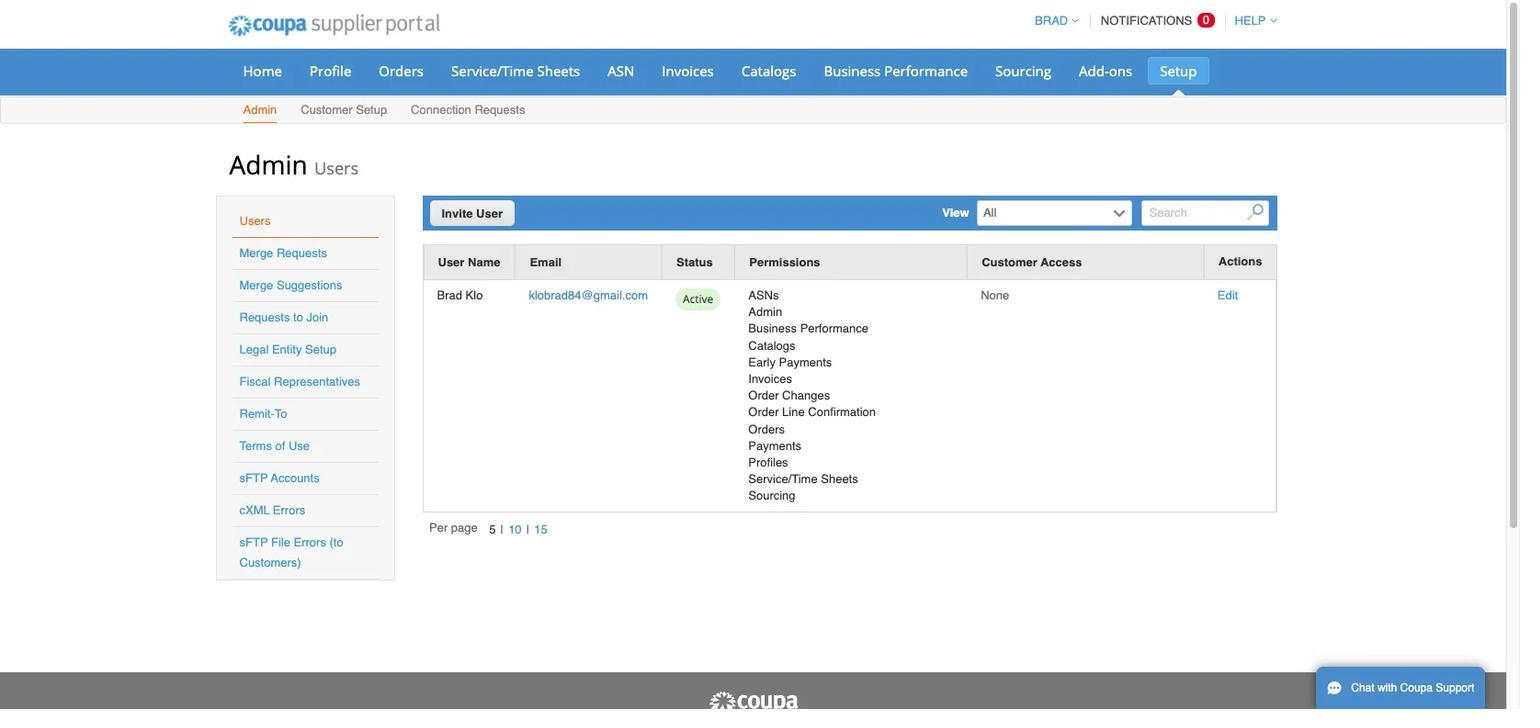 Task type: describe. For each thing, give the bounding box(es) containing it.
chat
[[1352, 682, 1375, 695]]

0
[[1203, 13, 1210, 27]]

15
[[534, 523, 548, 537]]

users inside the admin users
[[314, 157, 359, 179]]

of
[[275, 439, 285, 453]]

chat with coupa support button
[[1316, 667, 1486, 710]]

sftp accounts
[[239, 472, 320, 485]]

business inside asns admin business performance catalogs early payments invoices order changes order line confirmation orders payments profiles service/time sheets sourcing
[[749, 322, 797, 336]]

(to
[[330, 536, 344, 550]]

orders inside asns admin business performance catalogs early payments invoices order changes order line confirmation orders payments profiles service/time sheets sourcing
[[749, 422, 785, 436]]

0 vertical spatial invoices
[[662, 62, 714, 80]]

customer setup
[[301, 103, 387, 117]]

ons
[[1109, 62, 1133, 80]]

2 | from the left
[[527, 523, 530, 537]]

fiscal representatives
[[239, 375, 360, 389]]

asn
[[608, 62, 635, 80]]

admin for admin users
[[229, 147, 308, 182]]

customer for customer access
[[982, 256, 1038, 269]]

remit-to link
[[239, 407, 287, 421]]

asns
[[749, 289, 779, 302]]

navigation containing notifications 0
[[1027, 3, 1277, 39]]

2 vertical spatial requests
[[239, 311, 290, 325]]

sftp file errors (to customers) link
[[239, 536, 344, 570]]

customer access button
[[982, 253, 1082, 272]]

navigation containing per page
[[429, 520, 553, 541]]

1 order from the top
[[749, 389, 779, 403]]

legal entity setup link
[[239, 343, 336, 357]]

terms
[[239, 439, 272, 453]]

coupa
[[1401, 682, 1433, 695]]

1 horizontal spatial business
[[824, 62, 881, 80]]

10 button
[[504, 520, 527, 540]]

cxml errors link
[[239, 504, 305, 518]]

customer for customer setup
[[301, 103, 353, 117]]

sourcing link
[[984, 57, 1064, 85]]

requests to join
[[239, 311, 329, 325]]

legal entity setup
[[239, 343, 336, 357]]

0 horizontal spatial sheets
[[537, 62, 580, 80]]

brad for brad klo
[[437, 289, 462, 302]]

active button
[[676, 288, 721, 316]]

0 vertical spatial sourcing
[[996, 62, 1052, 80]]

2 order from the top
[[749, 406, 779, 419]]

home link
[[231, 57, 294, 85]]

0 vertical spatial errors
[[273, 504, 305, 518]]

connection
[[411, 103, 471, 117]]

asn link
[[596, 57, 647, 85]]

merge requests
[[239, 246, 327, 260]]

email button
[[530, 253, 562, 272]]

cxml errors
[[239, 504, 305, 518]]

brad for brad
[[1035, 14, 1068, 28]]

admin users
[[229, 147, 359, 182]]

status button
[[677, 253, 713, 272]]

business performance link
[[812, 57, 980, 85]]

suggestions
[[277, 279, 342, 292]]

5 button
[[484, 520, 501, 540]]

klobrad84@gmail.com link
[[529, 289, 648, 302]]

customers)
[[239, 556, 301, 570]]

chat with coupa support
[[1352, 682, 1475, 695]]

view
[[942, 206, 970, 220]]

10
[[508, 523, 522, 537]]

user inside invite user link
[[476, 207, 503, 221]]

profiles
[[749, 456, 788, 470]]

5
[[489, 523, 496, 537]]

representatives
[[274, 375, 360, 389]]

errors inside sftp file errors (to customers)
[[294, 536, 326, 550]]

remit-to
[[239, 407, 287, 421]]

remit-
[[239, 407, 275, 421]]

merge for merge suggestions
[[239, 279, 273, 292]]

home
[[243, 62, 282, 80]]

permissions button
[[749, 253, 821, 272]]

user name button
[[438, 253, 500, 272]]

brad klo
[[437, 289, 483, 302]]

admin inside asns admin business performance catalogs early payments invoices order changes order line confirmation orders payments profiles service/time sheets sourcing
[[749, 305, 782, 319]]

help
[[1235, 14, 1266, 28]]

sftp for sftp accounts
[[239, 472, 268, 485]]

add-
[[1079, 62, 1109, 80]]

per page
[[429, 521, 478, 535]]

support
[[1436, 682, 1475, 695]]

help link
[[1227, 14, 1277, 28]]

orders link
[[367, 57, 436, 85]]

0 vertical spatial payments
[[779, 356, 832, 369]]

connection requests link
[[410, 99, 526, 123]]

user inside user name 'button'
[[438, 256, 465, 269]]

add-ons link
[[1067, 57, 1145, 85]]

View text field
[[979, 201, 1109, 225]]

service/time sheets
[[451, 62, 580, 80]]



Task type: vqa. For each thing, say whether or not it's contained in the screenshot.
"Setup" within Customer Setup link
no



Task type: locate. For each thing, give the bounding box(es) containing it.
sftp up cxml
[[239, 472, 268, 485]]

sourcing down brad link at the right top of page
[[996, 62, 1052, 80]]

sftp inside sftp file errors (to customers)
[[239, 536, 268, 550]]

connection requests
[[411, 103, 525, 117]]

0 horizontal spatial brad
[[437, 289, 462, 302]]

0 vertical spatial merge
[[239, 246, 273, 260]]

join
[[307, 311, 329, 325]]

sourcing inside asns admin business performance catalogs early payments invoices order changes order line confirmation orders payments profiles service/time sheets sourcing
[[749, 489, 796, 503]]

user right invite
[[476, 207, 503, 221]]

profile
[[310, 62, 351, 80]]

errors left (to in the bottom left of the page
[[294, 536, 326, 550]]

1 horizontal spatial setup
[[356, 103, 387, 117]]

0 vertical spatial orders
[[379, 62, 424, 80]]

0 vertical spatial setup
[[1160, 62, 1197, 80]]

sheets inside asns admin business performance catalogs early payments invoices order changes order line confirmation orders payments profiles service/time sheets sourcing
[[821, 473, 858, 486]]

business right catalogs link
[[824, 62, 881, 80]]

2 vertical spatial setup
[[305, 343, 336, 357]]

users up merge requests
[[239, 214, 271, 228]]

invite user link
[[430, 200, 515, 226]]

service/time sheets link
[[439, 57, 592, 85]]

1 horizontal spatial brad
[[1035, 14, 1068, 28]]

1 vertical spatial performance
[[800, 322, 869, 336]]

sheets down confirmation
[[821, 473, 858, 486]]

0 horizontal spatial user
[[438, 256, 465, 269]]

1 horizontal spatial users
[[314, 157, 359, 179]]

changes
[[782, 389, 830, 403]]

0 vertical spatial service/time
[[451, 62, 534, 80]]

customer inside customer setup 'link'
[[301, 103, 353, 117]]

notifications
[[1101, 14, 1193, 28]]

merge down users link
[[239, 246, 273, 260]]

brad
[[1035, 14, 1068, 28], [437, 289, 462, 302]]

0 horizontal spatial customer
[[301, 103, 353, 117]]

1 vertical spatial sheets
[[821, 473, 858, 486]]

invoices link
[[650, 57, 726, 85]]

admin link
[[242, 99, 278, 123]]

1 horizontal spatial service/time
[[749, 473, 818, 486]]

merge
[[239, 246, 273, 260], [239, 279, 273, 292]]

1 vertical spatial order
[[749, 406, 779, 419]]

errors down accounts
[[273, 504, 305, 518]]

admin for admin
[[243, 103, 277, 117]]

active
[[683, 291, 714, 307]]

notifications 0
[[1101, 13, 1210, 28]]

order down early
[[749, 389, 779, 403]]

1 vertical spatial service/time
[[749, 473, 818, 486]]

0 vertical spatial coupa supplier portal image
[[216, 3, 452, 49]]

0 horizontal spatial navigation
[[429, 520, 553, 541]]

asns admin business performance catalogs early payments invoices order changes order line confirmation orders payments profiles service/time sheets sourcing
[[749, 289, 876, 503]]

with
[[1378, 682, 1398, 695]]

setup
[[1160, 62, 1197, 80], [356, 103, 387, 117], [305, 343, 336, 357]]

1 vertical spatial sftp
[[239, 536, 268, 550]]

name
[[468, 256, 500, 269]]

errors
[[273, 504, 305, 518], [294, 536, 326, 550]]

1 horizontal spatial invoices
[[749, 372, 792, 386]]

0 horizontal spatial business
[[749, 322, 797, 336]]

0 vertical spatial admin
[[243, 103, 277, 117]]

user name
[[438, 256, 500, 269]]

requests up suggestions
[[277, 246, 327, 260]]

permissions
[[749, 256, 821, 269]]

fiscal
[[239, 375, 271, 389]]

1 horizontal spatial user
[[476, 207, 503, 221]]

user left name
[[438, 256, 465, 269]]

brad left the klo
[[437, 289, 462, 302]]

1 merge from the top
[[239, 246, 273, 260]]

service/time down profiles
[[749, 473, 818, 486]]

brad up sourcing link
[[1035, 14, 1068, 28]]

edit link
[[1218, 289, 1238, 302]]

1 horizontal spatial customer
[[982, 256, 1038, 269]]

merge suggestions
[[239, 279, 342, 292]]

status
[[677, 256, 713, 269]]

0 vertical spatial customer
[[301, 103, 353, 117]]

1 horizontal spatial navigation
[[1027, 3, 1277, 39]]

|
[[501, 523, 504, 537], [527, 523, 530, 537]]

1 vertical spatial user
[[438, 256, 465, 269]]

1 horizontal spatial sheets
[[821, 473, 858, 486]]

1 vertical spatial coupa supplier portal image
[[707, 691, 799, 710]]

2 sftp from the top
[[239, 536, 268, 550]]

page
[[451, 521, 478, 535]]

file
[[271, 536, 290, 550]]

add-ons
[[1079, 62, 1133, 80]]

5 | 10 | 15
[[489, 523, 548, 537]]

users link
[[239, 214, 271, 228]]

profile link
[[298, 57, 363, 85]]

| right 10
[[527, 523, 530, 537]]

sftp for sftp file errors (to customers)
[[239, 536, 268, 550]]

setup down orders link
[[356, 103, 387, 117]]

invoices inside asns admin business performance catalogs early payments invoices order changes order line confirmation orders payments profiles service/time sheets sourcing
[[749, 372, 792, 386]]

customer down profile 'link'
[[301, 103, 353, 117]]

sftp up customers)
[[239, 536, 268, 550]]

setup inside customer setup 'link'
[[356, 103, 387, 117]]

admin down admin link
[[229, 147, 308, 182]]

1 horizontal spatial |
[[527, 523, 530, 537]]

coupa supplier portal image
[[216, 3, 452, 49], [707, 691, 799, 710]]

1 vertical spatial orders
[[749, 422, 785, 436]]

business performance
[[824, 62, 968, 80]]

2 vertical spatial admin
[[749, 305, 782, 319]]

0 horizontal spatial coupa supplier portal image
[[216, 3, 452, 49]]

business down asns
[[749, 322, 797, 336]]

1 vertical spatial customer
[[982, 256, 1038, 269]]

1 | from the left
[[501, 523, 504, 537]]

1 vertical spatial invoices
[[749, 372, 792, 386]]

1 horizontal spatial coupa supplier portal image
[[707, 691, 799, 710]]

setup down join
[[305, 343, 336, 357]]

per
[[429, 521, 448, 535]]

0 horizontal spatial |
[[501, 523, 504, 537]]

service/time
[[451, 62, 534, 80], [749, 473, 818, 486]]

users down customer setup 'link'
[[314, 157, 359, 179]]

fiscal representatives link
[[239, 375, 360, 389]]

requests down service/time sheets link
[[475, 103, 525, 117]]

invoices down early
[[749, 372, 792, 386]]

legal
[[239, 343, 269, 357]]

0 vertical spatial users
[[314, 157, 359, 179]]

1 vertical spatial requests
[[277, 246, 327, 260]]

edit
[[1218, 289, 1238, 302]]

0 horizontal spatial sourcing
[[749, 489, 796, 503]]

0 horizontal spatial orders
[[379, 62, 424, 80]]

0 vertical spatial navigation
[[1027, 3, 1277, 39]]

0 vertical spatial brad
[[1035, 14, 1068, 28]]

accounts
[[271, 472, 320, 485]]

Search text field
[[1141, 200, 1270, 226]]

0 vertical spatial order
[[749, 389, 779, 403]]

customer setup link
[[300, 99, 388, 123]]

early
[[749, 356, 776, 369]]

0 vertical spatial catalogs
[[742, 62, 797, 80]]

brad inside navigation
[[1035, 14, 1068, 28]]

payments up 'changes'
[[779, 356, 832, 369]]

brad link
[[1027, 14, 1079, 28]]

access
[[1041, 256, 1082, 269]]

actions
[[1219, 255, 1263, 269]]

cxml
[[239, 504, 270, 518]]

catalogs
[[742, 62, 797, 80], [749, 339, 796, 353]]

0 horizontal spatial setup
[[305, 343, 336, 357]]

sourcing down profiles
[[749, 489, 796, 503]]

1 vertical spatial catalogs
[[749, 339, 796, 353]]

merge down the merge requests link
[[239, 279, 273, 292]]

1 horizontal spatial orders
[[749, 422, 785, 436]]

sftp file errors (to customers)
[[239, 536, 344, 570]]

customer access
[[982, 256, 1082, 269]]

service/time up connection requests
[[451, 62, 534, 80]]

klobrad84@gmail.com
[[529, 289, 648, 302]]

email
[[530, 256, 562, 269]]

service/time inside asns admin business performance catalogs early payments invoices order changes order line confirmation orders payments profiles service/time sheets sourcing
[[749, 473, 818, 486]]

customer up none
[[982, 256, 1038, 269]]

admin down the home link
[[243, 103, 277, 117]]

1 vertical spatial users
[[239, 214, 271, 228]]

sourcing
[[996, 62, 1052, 80], [749, 489, 796, 503]]

line
[[782, 406, 805, 419]]

merge suggestions link
[[239, 279, 342, 292]]

1 vertical spatial navigation
[[429, 520, 553, 541]]

setup link
[[1148, 57, 1209, 85]]

0 vertical spatial user
[[476, 207, 503, 221]]

order
[[749, 389, 779, 403], [749, 406, 779, 419]]

1 vertical spatial brad
[[437, 289, 462, 302]]

search image
[[1247, 204, 1264, 221]]

payments up profiles
[[749, 439, 802, 453]]

users
[[314, 157, 359, 179], [239, 214, 271, 228]]

catalogs right invoices link at the left top of page
[[742, 62, 797, 80]]

catalogs link
[[730, 57, 808, 85]]

0 horizontal spatial performance
[[800, 322, 869, 336]]

entity
[[272, 343, 302, 357]]

performance inside asns admin business performance catalogs early payments invoices order changes order line confirmation orders payments profiles service/time sheets sourcing
[[800, 322, 869, 336]]

1 horizontal spatial performance
[[884, 62, 968, 80]]

1 horizontal spatial sourcing
[[996, 62, 1052, 80]]

orders down line
[[749, 422, 785, 436]]

terms of use link
[[239, 439, 310, 453]]

sheets left asn link
[[537, 62, 580, 80]]

0 vertical spatial requests
[[475, 103, 525, 117]]

0 vertical spatial business
[[824, 62, 881, 80]]

1 vertical spatial merge
[[239, 279, 273, 292]]

1 vertical spatial admin
[[229, 147, 308, 182]]

merge requests link
[[239, 246, 327, 260]]

confirmation
[[808, 406, 876, 419]]

0 horizontal spatial users
[[239, 214, 271, 228]]

requests to join link
[[239, 311, 329, 325]]

invoices right asn
[[662, 62, 714, 80]]

requests left to
[[239, 311, 290, 325]]

1 vertical spatial payments
[[749, 439, 802, 453]]

catalogs up early
[[749, 339, 796, 353]]

| right 5
[[501, 523, 504, 537]]

setup down notifications 0
[[1160, 62, 1197, 80]]

requests for merge requests
[[277, 246, 327, 260]]

1 sftp from the top
[[239, 472, 268, 485]]

admin
[[243, 103, 277, 117], [229, 147, 308, 182], [749, 305, 782, 319]]

1 vertical spatial business
[[749, 322, 797, 336]]

0 vertical spatial sheets
[[537, 62, 580, 80]]

to
[[293, 311, 303, 325]]

use
[[289, 439, 310, 453]]

klo
[[466, 289, 483, 302]]

15 button
[[530, 520, 553, 540]]

catalogs inside asns admin business performance catalogs early payments invoices order changes order line confirmation orders payments profiles service/time sheets sourcing
[[749, 339, 796, 353]]

sftp accounts link
[[239, 472, 320, 485]]

requests for connection requests
[[475, 103, 525, 117]]

0 vertical spatial sftp
[[239, 472, 268, 485]]

merge for merge requests
[[239, 246, 273, 260]]

orders
[[379, 62, 424, 80], [749, 422, 785, 436]]

0 horizontal spatial service/time
[[451, 62, 534, 80]]

orders up connection
[[379, 62, 424, 80]]

customer inside customer access button
[[982, 256, 1038, 269]]

2 merge from the top
[[239, 279, 273, 292]]

admin down asns
[[749, 305, 782, 319]]

1 vertical spatial setup
[[356, 103, 387, 117]]

2 horizontal spatial setup
[[1160, 62, 1197, 80]]

1 vertical spatial errors
[[294, 536, 326, 550]]

navigation
[[1027, 3, 1277, 39], [429, 520, 553, 541]]

1 vertical spatial sourcing
[[749, 489, 796, 503]]

order left line
[[749, 406, 779, 419]]

0 horizontal spatial invoices
[[662, 62, 714, 80]]

invoices
[[662, 62, 714, 80], [749, 372, 792, 386]]

invite
[[442, 207, 473, 221]]

0 vertical spatial performance
[[884, 62, 968, 80]]



